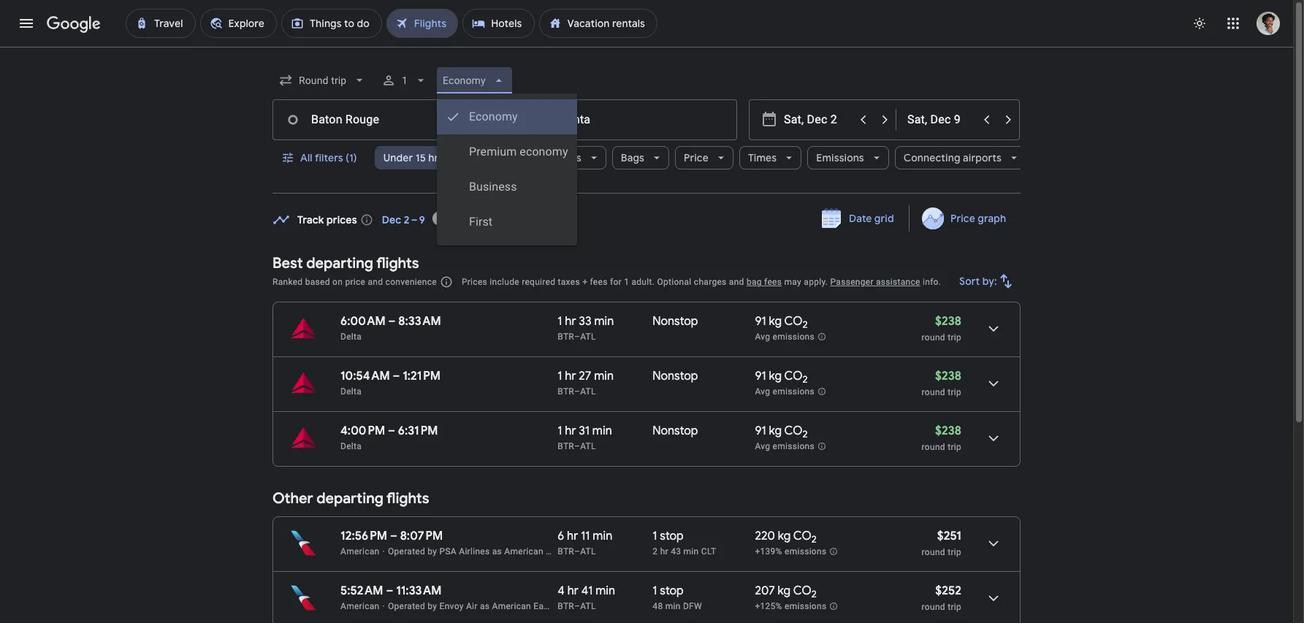 Task type: vqa. For each thing, say whether or not it's contained in the screenshot.
1235 US dollars text field
no



Task type: locate. For each thing, give the bounding box(es) containing it.
btr inside 4 hr 41 min btr – atl
[[558, 602, 575, 612]]

1 vertical spatial by
[[428, 602, 437, 612]]

round inside $252 round trip
[[922, 602, 946, 613]]

1 inside 1 stop 2 hr 43 min clt
[[653, 529, 658, 544]]

layover (1 of 1) is a 2 hr 43 min layover at charlotte douglas international airport in charlotte. element
[[653, 546, 748, 558]]

min inside 4 hr 41 min btr – atl
[[596, 584, 616, 599]]

operated for 11:33 am
[[388, 602, 425, 612]]

0 vertical spatial avg emissions
[[755, 332, 815, 342]]

1 91 kg co 2 from the top
[[755, 314, 808, 331]]

operated down the 11:33 am
[[388, 602, 425, 612]]

trip left flight details. leaves baton rouge metropolitan airport at 6:00 am on saturday, december 2 and arrives at hartsfield-jackson atlanta international airport at 8:33 am on saturday, december 2. image
[[948, 333, 962, 343]]

atl inside the 1 hr 31 min btr – atl
[[581, 442, 596, 452]]

min right the 31
[[593, 424, 612, 439]]

hr for 4 hr 41 min
[[568, 584, 579, 599]]

flights up convenience
[[377, 254, 419, 273]]

2 trip from the top
[[948, 387, 962, 398]]

delta inside 6:00 am – 8:33 am delta
[[341, 332, 362, 342]]

4 round from the top
[[922, 547, 946, 558]]

btr down total duration 1 hr 33 min. element
[[558, 332, 575, 342]]

american
[[341, 547, 380, 557], [505, 547, 544, 557], [638, 547, 677, 557], [341, 602, 380, 612], [492, 602, 531, 612]]

3 nonstop from the top
[[653, 424, 698, 439]]

price
[[345, 277, 366, 287]]

min inside 1 hr 33 min btr – atl
[[595, 314, 614, 329]]

operated down the 8:07 pm
[[388, 547, 425, 557]]

$238 round trip left flight details. leaves baton rouge metropolitan airport at 4:00 pm on saturday, december 2 and arrives at hartsfield-jackson atlanta international airport at 6:31 pm on saturday, december 2. image
[[922, 424, 962, 452]]

graph
[[978, 212, 1007, 225]]

none search field containing all filters (1)
[[273, 63, 1027, 246]]

departing up departure time: 12:56 pm. text field
[[317, 490, 384, 508]]

emissions for 1 hr 31 min
[[773, 442, 815, 452]]

btr inside the 1 hr 31 min btr – atl
[[558, 442, 575, 452]]

1 operated from the top
[[388, 547, 425, 557]]

2 fees from the left
[[765, 277, 782, 287]]

1 inside the 1 hr 31 min btr – atl
[[558, 424, 562, 439]]

min for 1 hr 31 min
[[593, 424, 612, 439]]

6 hr 11 min btr – atl
[[558, 529, 613, 557]]

2 inside 207 kg co 2
[[812, 589, 817, 601]]

flights for other departing flights
[[387, 490, 429, 508]]

12:56 pm – 8:07 pm
[[341, 529, 443, 544]]

learn more about tracked prices image
[[360, 213, 373, 226]]

$252 round trip
[[922, 584, 962, 613]]

5 btr from the top
[[558, 602, 575, 612]]

$238 down "sort" at the right top of page
[[936, 314, 962, 329]]

4 trip from the top
[[948, 547, 962, 558]]

by down arrival time: 8:07 pm. text field
[[428, 547, 437, 557]]

3 trip from the top
[[948, 442, 962, 452]]

1 $238 from the top
[[936, 314, 962, 329]]

select your preferred seating class. list box
[[437, 94, 577, 246]]

kg inside '220 kg co 2'
[[778, 529, 791, 544]]

as right air
[[480, 602, 490, 612]]

1 for 48
[[653, 584, 658, 599]]

trip inside $251 round trip
[[948, 547, 962, 558]]

co inside '220 kg co 2'
[[794, 529, 812, 544]]

11:33 am
[[396, 584, 442, 599]]

trip down $251
[[948, 547, 962, 558]]

220
[[755, 529, 775, 544]]

trip down '$252' text box
[[948, 602, 962, 613]]

1 button
[[376, 63, 434, 98]]

2 delta from the top
[[341, 387, 362, 397]]

round down $251
[[922, 547, 946, 558]]

1 $238 round trip from the top
[[922, 314, 962, 343]]

change appearance image
[[1183, 6, 1218, 41]]

atl inside 4 hr 41 min btr – atl
[[581, 602, 596, 612]]

min right 41
[[596, 584, 616, 599]]

Departure time: 5:52 AM. text field
[[341, 584, 383, 599]]

1 nonstop flight. element from the top
[[653, 314, 698, 331]]

– left the 8:07 pm
[[390, 529, 398, 544]]

nonstop flight. element for 1 hr 27 min
[[653, 369, 698, 386]]

91
[[755, 314, 766, 329], [755, 369, 766, 384], [755, 424, 766, 439]]

hr left the 31
[[565, 424, 576, 439]]

passenger
[[831, 277, 874, 287]]

5 atl from the top
[[581, 602, 596, 612]]

fees right +
[[590, 277, 608, 287]]

0 vertical spatial price
[[684, 151, 709, 164]]

2 vertical spatial avg emissions
[[755, 442, 815, 452]]

psa down 11
[[573, 547, 590, 557]]

2 for 4 hr 41 min
[[812, 589, 817, 601]]

find the best price region
[[273, 201, 1021, 243]]

stop inside 1 stop 48 min dfw
[[660, 584, 684, 599]]

238 us dollars text field down "sort" at the right top of page
[[936, 314, 962, 329]]

1 stop flight. element
[[653, 529, 684, 546], [653, 584, 684, 601]]

air
[[466, 602, 478, 612]]

btr down total duration 1 hr 27 min. element
[[558, 387, 575, 397]]

btr inside 1 hr 27 min btr – atl
[[558, 387, 575, 397]]

by left envoy
[[428, 602, 437, 612]]

+125% emissions
[[755, 602, 827, 612]]

min inside 1 stop 48 min dfw
[[666, 602, 681, 612]]

0 vertical spatial 1 stop flight. element
[[653, 529, 684, 546]]

–
[[389, 314, 396, 329], [575, 332, 581, 342], [393, 369, 400, 384], [575, 387, 581, 397], [388, 424, 395, 439], [575, 442, 581, 452], [390, 529, 398, 544], [575, 547, 581, 557], [386, 584, 393, 599], [575, 602, 581, 612]]

round for 1 hr 31 min
[[922, 442, 946, 452]]

2 – 9
[[404, 213, 425, 226]]

delta inside 4:00 pm – 6:31 pm delta
[[341, 442, 362, 452]]

bags button
[[612, 140, 670, 175]]

price inside price graph button
[[951, 212, 976, 225]]

min right 27
[[594, 369, 614, 384]]

2 vertical spatial nonstop flight. element
[[653, 424, 698, 441]]

atl for 41
[[581, 602, 596, 612]]

main content containing best departing flights
[[273, 201, 1021, 624]]

2 for 1 hr 27 min
[[803, 374, 808, 386]]

91 kg co 2 for 1 hr 33 min
[[755, 314, 808, 331]]

min for 1 hr 27 min
[[594, 369, 614, 384]]

price
[[684, 151, 709, 164], [951, 212, 976, 225]]

1 atl from the top
[[581, 332, 596, 342]]

2 vertical spatial 91
[[755, 424, 766, 439]]

trip for 6 hr 11 min
[[948, 547, 962, 558]]

kg for 6 hr 11 min
[[778, 529, 791, 544]]

price for price
[[684, 151, 709, 164]]

any dates
[[489, 213, 538, 226]]

co for 1 hr 33 min
[[785, 314, 803, 329]]

layover (1 of 1) is a 48 min layover at dallas/fort worth international airport in dallas. element
[[653, 601, 748, 613]]

include
[[490, 277, 520, 287]]

loading results progress bar
[[0, 47, 1294, 50]]

2 $238 from the top
[[936, 369, 962, 384]]

1 inside 1 hr 33 min btr – atl
[[558, 314, 562, 329]]

1 vertical spatial delta
[[341, 387, 362, 397]]

times button
[[740, 140, 802, 175]]

0 vertical spatial departing
[[306, 254, 373, 273]]

– down total duration 4 hr 41 min. element
[[575, 602, 581, 612]]

2 91 from the top
[[755, 369, 766, 384]]

atl down 27
[[581, 387, 596, 397]]

4 atl from the top
[[581, 547, 596, 557]]

emissions
[[773, 332, 815, 342], [773, 387, 815, 397], [773, 442, 815, 452], [785, 547, 827, 557], [785, 602, 827, 612]]

on
[[333, 277, 343, 287]]

2 round from the top
[[922, 387, 946, 398]]

min right 43
[[684, 547, 699, 557]]

delta down departure time: 10:54 am. text field
[[341, 387, 362, 397]]

btr down '4'
[[558, 602, 575, 612]]

0 vertical spatial $238
[[936, 314, 962, 329]]

hr left 27
[[565, 369, 576, 384]]

hr inside 1 hr 27 min btr – atl
[[565, 369, 576, 384]]

0 vertical spatial 91
[[755, 314, 766, 329]]

0 vertical spatial flights
[[377, 254, 419, 273]]

– inside 6:00 am – 8:33 am delta
[[389, 314, 396, 329]]

1 delta from the top
[[341, 332, 362, 342]]

avg emissions
[[755, 332, 815, 342], [755, 387, 815, 397], [755, 442, 815, 452]]

hr inside 1 hr 33 min btr – atl
[[565, 314, 576, 329]]

1 horizontal spatial and
[[729, 277, 745, 287]]

2 vertical spatial delta
[[341, 442, 362, 452]]

– left 8:33 am
[[389, 314, 396, 329]]

eagle left 4 hr 41 min btr – atl
[[534, 602, 556, 612]]

2 horizontal spatial airlines
[[592, 547, 623, 557]]

6:00 am – 8:33 am delta
[[341, 314, 441, 342]]

2 vertical spatial 91 kg co 2
[[755, 424, 808, 441]]

and left the bag
[[729, 277, 745, 287]]

– down 27
[[575, 387, 581, 397]]

1 vertical spatial 1 stop flight. element
[[653, 584, 684, 601]]

2 atl from the top
[[581, 387, 596, 397]]

airlines right stops popup button
[[545, 151, 582, 164]]

1 trip from the top
[[948, 333, 962, 343]]

psa
[[440, 547, 457, 557], [573, 547, 590, 557]]

1 vertical spatial $238
[[936, 369, 962, 384]]

atl inside 6 hr 11 min btr – atl
[[581, 547, 596, 557]]

hr right 6
[[567, 529, 578, 544]]

3 $238 from the top
[[936, 424, 962, 439]]

3 round from the top
[[922, 442, 946, 452]]

1 avg from the top
[[755, 332, 771, 342]]

3 $238 round trip from the top
[[922, 424, 962, 452]]

2 nonstop flight. element from the top
[[653, 369, 698, 386]]

91 for 1 hr 27 min
[[755, 369, 766, 384]]

nonstop flight. element
[[653, 314, 698, 331], [653, 369, 698, 386], [653, 424, 698, 441]]

trip up $238 text box
[[948, 387, 962, 398]]

leaves baton rouge metropolitan airport at 10:54 am on saturday, december 2 and arrives at hartsfield-jackson atlanta international airport at 1:21 pm on saturday, december 2. element
[[341, 369, 441, 384]]

0 horizontal spatial psa
[[440, 547, 457, 557]]

– left '1:21 pm'
[[393, 369, 400, 384]]

5:52 am
[[341, 584, 383, 599]]

3 avg from the top
[[755, 442, 771, 452]]

$238 left flight details. leaves baton rouge metropolitan airport at 4:00 pm on saturday, december 2 and arrives at hartsfield-jackson atlanta international airport at 6:31 pm on saturday, december 2. image
[[936, 424, 962, 439]]

round for 1 hr 27 min
[[922, 387, 946, 398]]

238 US dollars text field
[[936, 314, 962, 329], [936, 369, 962, 384]]

avg emissions for 1 hr 33 min
[[755, 332, 815, 342]]

hr left 33
[[565, 314, 576, 329]]

btr down total duration 1 hr 31 min. element
[[558, 442, 575, 452]]

1 stop flight. element up 48
[[653, 584, 684, 601]]

1 vertical spatial price
[[951, 212, 976, 225]]

and right price
[[368, 277, 383, 287]]

3 91 from the top
[[755, 424, 766, 439]]

4 btr from the top
[[558, 547, 575, 557]]

min inside 6 hr 11 min btr – atl
[[593, 529, 613, 544]]

btr for 4 hr 41 min
[[558, 602, 575, 612]]

2 avg emissions from the top
[[755, 387, 815, 397]]

1 vertical spatial operated
[[388, 602, 425, 612]]

hr inside 6 hr 11 min btr – atl
[[567, 529, 578, 544]]

psa down arrival time: 8:07 pm. text field
[[440, 547, 457, 557]]

0 horizontal spatial price
[[684, 151, 709, 164]]

atl down the 31
[[581, 442, 596, 452]]

2 option from the top
[[437, 134, 577, 170]]

trip for 4 hr 41 min
[[948, 602, 962, 613]]

1 stop from the top
[[660, 529, 684, 544]]

$238 round trip up $238 text box
[[922, 369, 962, 398]]

2 1 stop flight. element from the top
[[653, 584, 684, 601]]

1 238 us dollars text field from the top
[[936, 314, 962, 329]]

times
[[748, 151, 777, 164]]

min inside the 1 hr 31 min btr – atl
[[593, 424, 612, 439]]

1 vertical spatial nonstop
[[653, 369, 698, 384]]

3 nonstop flight. element from the top
[[653, 424, 698, 441]]

0 vertical spatial 238 us dollars text field
[[936, 314, 962, 329]]

main content
[[273, 201, 1021, 624]]

1 and from the left
[[368, 277, 383, 287]]

emissions for 6 hr 11 min
[[785, 547, 827, 557]]

round down '$252' text box
[[922, 602, 946, 613]]

2 238 us dollars text field from the top
[[936, 369, 962, 384]]

1 vertical spatial 91
[[755, 369, 766, 384]]

hr left 43
[[661, 547, 669, 557]]

– inside 6 hr 11 min btr – atl
[[575, 547, 581, 557]]

$238 round trip left flight details. leaves baton rouge metropolitan airport at 6:00 am on saturday, december 2 and arrives at hartsfield-jackson atlanta international airport at 8:33 am on saturday, december 2. image
[[922, 314, 962, 343]]

connecting
[[904, 151, 961, 164]]

option up stops popup button
[[437, 99, 577, 134]]

price left graph
[[951, 212, 976, 225]]

emissions for 4 hr 41 min
[[785, 602, 827, 612]]

2 vertical spatial $238
[[936, 424, 962, 439]]

hr inside the 1 hr 31 min btr – atl
[[565, 424, 576, 439]]

as up operated by envoy air as american eagle
[[492, 547, 502, 557]]

1 horizontal spatial psa
[[573, 547, 590, 557]]

learn more about ranking image
[[440, 276, 453, 289]]

None field
[[273, 67, 373, 94], [437, 67, 512, 94], [273, 67, 373, 94], [437, 67, 512, 94]]

2 for 1 hr 31 min
[[803, 428, 808, 441]]

2 $238 round trip from the top
[[922, 369, 962, 398]]

delta for 10:54 am
[[341, 387, 362, 397]]

stop for 6 hr 11 min
[[660, 529, 684, 544]]

43
[[671, 547, 681, 557]]

delta down 4:00 pm
[[341, 442, 362, 452]]

$238 left flight details. leaves baton rouge metropolitan airport at 10:54 am on saturday, december 2 and arrives at hartsfield-jackson atlanta international airport at 1:21 pm on saturday, december 2. image in the right of the page
[[936, 369, 962, 384]]

1 vertical spatial 238 us dollars text field
[[936, 369, 962, 384]]

91 kg co 2 for 1 hr 27 min
[[755, 369, 808, 386]]

11
[[581, 529, 590, 544]]

1 91 from the top
[[755, 314, 766, 329]]

eagle up 1 stop 48 min dfw
[[679, 547, 702, 557]]

btr inside 1 hr 33 min btr – atl
[[558, 332, 575, 342]]

1 vertical spatial flights
[[387, 490, 429, 508]]

atl down 33
[[581, 332, 596, 342]]

91 for 1 hr 33 min
[[755, 314, 766, 329]]

0 horizontal spatial as
[[480, 602, 490, 612]]

best departing flights
[[273, 254, 419, 273]]

airlines
[[545, 151, 582, 164], [459, 547, 490, 557], [592, 547, 623, 557]]

trip down $238 text box
[[948, 442, 962, 452]]

1 btr from the top
[[558, 332, 575, 342]]

1 stop flight. element for 6 hr 11 min
[[653, 529, 684, 546]]

flight details. leaves baton rouge metropolitan airport at 5:52 am on saturday, december 2 and arrives at hartsfield-jackson atlanta international airport at 11:33 am on saturday, december 2. image
[[977, 581, 1012, 616]]

2 stop from the top
[[660, 584, 684, 599]]

2 inside '220 kg co 2'
[[812, 534, 817, 546]]

charges
[[694, 277, 727, 287]]

price right bags popup button
[[684, 151, 709, 164]]

– down the 31
[[575, 442, 581, 452]]

under 15 hr button
[[375, 140, 464, 175]]

required
[[522, 277, 556, 287]]

hr inside 4 hr 41 min btr – atl
[[568, 584, 579, 599]]

1 by from the top
[[428, 547, 437, 557]]

atl inside 1 hr 27 min btr – atl
[[581, 387, 596, 397]]

min inside 1 hr 27 min btr – atl
[[594, 369, 614, 384]]

other
[[273, 490, 313, 508]]

delta for 4:00 pm
[[341, 442, 362, 452]]

1 horizontal spatial fees
[[765, 277, 782, 287]]

1 horizontal spatial airlines
[[545, 151, 582, 164]]

stop
[[660, 529, 684, 544], [660, 584, 684, 599]]

5 round from the top
[[922, 602, 946, 613]]

american down 12:56 pm
[[341, 547, 380, 557]]

eagle
[[679, 547, 702, 557], [534, 602, 556, 612]]

hr right '4'
[[568, 584, 579, 599]]

min right 48
[[666, 602, 681, 612]]

Arrival time: 1:21 PM. text field
[[403, 369, 441, 384]]

price inside popup button
[[684, 151, 709, 164]]

1 vertical spatial departing
[[317, 490, 384, 508]]

option down swap origin and destination. icon
[[437, 134, 577, 170]]

round
[[922, 333, 946, 343], [922, 387, 946, 398], [922, 442, 946, 452], [922, 547, 946, 558], [922, 602, 946, 613]]

0 horizontal spatial and
[[368, 277, 383, 287]]

flights
[[377, 254, 419, 273], [387, 490, 429, 508]]

1 stop 2 hr 43 min clt
[[653, 529, 717, 557]]

btr for 6 hr 11 min
[[558, 547, 575, 557]]

$238 round trip for 1 hr 31 min
[[922, 424, 962, 452]]

– inside 4:00 pm – 6:31 pm delta
[[388, 424, 395, 439]]

2 operated from the top
[[388, 602, 425, 612]]

0 vertical spatial delta
[[341, 332, 362, 342]]

4:00 pm
[[341, 424, 385, 439]]

option down stops
[[437, 170, 577, 205]]

kg
[[769, 314, 782, 329], [769, 369, 782, 384], [769, 424, 782, 439], [778, 529, 791, 544], [778, 584, 791, 599]]

by
[[428, 547, 437, 557], [428, 602, 437, 612]]

1 round from the top
[[922, 333, 946, 343]]

$238 round trip
[[922, 314, 962, 343], [922, 369, 962, 398], [922, 424, 962, 452]]

1 stop flight. element up 43
[[653, 529, 684, 546]]

3 atl from the top
[[581, 442, 596, 452]]

prices
[[327, 213, 357, 226]]

sort
[[960, 275, 981, 288]]

american left the eagle,
[[505, 547, 544, 557]]

3 avg emissions from the top
[[755, 442, 815, 452]]

airlines up operated by envoy air as american eagle
[[459, 547, 490, 557]]

2 vertical spatial $238 round trip
[[922, 424, 962, 452]]

atl down 11
[[581, 547, 596, 557]]

0 vertical spatial by
[[428, 547, 437, 557]]

238 us dollars text field left flight details. leaves baton rouge metropolitan airport at 10:54 am on saturday, december 2 and arrives at hartsfield-jackson atlanta international airport at 1:21 pm on saturday, december 2. image in the right of the page
[[936, 369, 962, 384]]

0 vertical spatial operated
[[388, 547, 425, 557]]

1 avg emissions from the top
[[755, 332, 815, 342]]

1 nonstop from the top
[[653, 314, 698, 329]]

flight details. leaves baton rouge metropolitan airport at 10:54 am on saturday, december 2 and arrives at hartsfield-jackson atlanta international airport at 1:21 pm on saturday, december 2. image
[[977, 366, 1012, 401]]

4 option from the top
[[437, 205, 577, 240]]

1 for 31
[[558, 424, 562, 439]]

main menu image
[[18, 15, 35, 32]]

round up $238 text box
[[922, 387, 946, 398]]

hr right 15
[[429, 151, 439, 164]]

btr down 6
[[558, 547, 575, 557]]

avg emissions for 1 hr 27 min
[[755, 387, 815, 397]]

1 inside 1 hr 27 min btr – atl
[[558, 369, 562, 384]]

min right 11
[[593, 529, 613, 544]]

trip
[[948, 333, 962, 343], [948, 387, 962, 398], [948, 442, 962, 452], [948, 547, 962, 558], [948, 602, 962, 613]]

american down 5:52 am
[[341, 602, 380, 612]]

airlines down total duration 6 hr 11 min. element
[[592, 547, 623, 557]]

– left 6:31 pm
[[388, 424, 395, 439]]

2 vertical spatial avg
[[755, 442, 771, 452]]

flights up arrival time: 8:07 pm. text field
[[387, 490, 429, 508]]

atl for 33
[[581, 332, 596, 342]]

3 91 kg co 2 from the top
[[755, 424, 808, 441]]

round inside $251 round trip
[[922, 547, 946, 558]]

5 trip from the top
[[948, 602, 962, 613]]

min for 4 hr 41 min
[[596, 584, 616, 599]]

1 vertical spatial $238 round trip
[[922, 369, 962, 398]]

as for 6 hr 11 min
[[492, 547, 502, 557]]

airports
[[963, 151, 1002, 164]]

0 vertical spatial avg
[[755, 332, 771, 342]]

co for 1 hr 31 min
[[785, 424, 803, 439]]

Departure time: 10:54 AM. text field
[[341, 369, 390, 384]]

round down $238 text box
[[922, 442, 946, 452]]

1 vertical spatial avg
[[755, 387, 771, 397]]

0 vertical spatial stop
[[660, 529, 684, 544]]

1 for 2
[[653, 529, 658, 544]]

1 vertical spatial eagle
[[534, 602, 556, 612]]

2 btr from the top
[[558, 387, 575, 397]]

Arrival time: 11:33 AM. text field
[[396, 584, 442, 599]]

2 by from the top
[[428, 602, 437, 612]]

as down total duration 6 hr 11 min. element
[[626, 547, 635, 557]]

1 hr 27 min btr – atl
[[558, 369, 614, 397]]

1 vertical spatial stop
[[660, 584, 684, 599]]

1
[[402, 75, 408, 86], [624, 277, 630, 287], [558, 314, 562, 329], [558, 369, 562, 384], [558, 424, 562, 439], [653, 529, 658, 544], [653, 584, 658, 599]]

kg for 1 hr 33 min
[[769, 314, 782, 329]]

trip for 1 hr 31 min
[[948, 442, 962, 452]]

1 vertical spatial avg emissions
[[755, 387, 815, 397]]

btr inside 6 hr 11 min btr – atl
[[558, 547, 575, 557]]

kg inside 207 kg co 2
[[778, 584, 791, 599]]

by for 11:33 am
[[428, 602, 437, 612]]

3 btr from the top
[[558, 442, 575, 452]]

atl inside 1 hr 33 min btr – atl
[[581, 332, 596, 342]]

delta down 6:00 am text field
[[341, 332, 362, 342]]

207
[[755, 584, 775, 599]]

0 vertical spatial $238 round trip
[[922, 314, 962, 343]]

1 option from the top
[[437, 99, 577, 134]]

0 vertical spatial nonstop flight. element
[[653, 314, 698, 331]]

– down 33
[[575, 332, 581, 342]]

2 vertical spatial nonstop
[[653, 424, 698, 439]]

round for 6 hr 11 min
[[922, 547, 946, 558]]

2 inside 1 stop 2 hr 43 min clt
[[653, 547, 658, 557]]

0 vertical spatial nonstop
[[653, 314, 698, 329]]

0 horizontal spatial airlines
[[459, 547, 490, 557]]

stop up 48
[[660, 584, 684, 599]]

avg
[[755, 332, 771, 342], [755, 387, 771, 397], [755, 442, 771, 452]]

– right the eagle,
[[575, 547, 581, 557]]

nonstop flight. element for 1 hr 33 min
[[653, 314, 698, 331]]

stop inside 1 stop 2 hr 43 min clt
[[660, 529, 684, 544]]

option up include
[[437, 205, 577, 240]]

kg for 1 hr 31 min
[[769, 424, 782, 439]]

1 horizontal spatial as
[[492, 547, 502, 557]]

0 vertical spatial eagle
[[679, 547, 702, 557]]

1 horizontal spatial price
[[951, 212, 976, 225]]

2 nonstop from the top
[[653, 369, 698, 384]]

Return text field
[[908, 100, 975, 140]]

dfw
[[683, 602, 702, 612]]

1 inside 1 stop 48 min dfw
[[653, 584, 658, 599]]

None text field
[[273, 99, 502, 140], [508, 99, 738, 140], [273, 99, 502, 140], [508, 99, 738, 140]]

flight details. leaves baton rouge metropolitan airport at 6:00 am on saturday, december 2 and arrives at hartsfield-jackson atlanta international airport at 8:33 am on saturday, december 2. image
[[977, 311, 1012, 346]]

bag
[[747, 277, 762, 287]]

co inside 207 kg co 2
[[794, 584, 812, 599]]

btr
[[558, 332, 575, 342], [558, 387, 575, 397], [558, 442, 575, 452], [558, 547, 575, 557], [558, 602, 575, 612]]

airlines button
[[536, 140, 607, 175]]

operated by envoy air as american eagle
[[388, 602, 556, 612]]

by for 8:07 pm
[[428, 547, 437, 557]]

min for 6 hr 11 min
[[593, 529, 613, 544]]

$238 for 1 hr 31 min
[[936, 424, 962, 439]]

total duration 6 hr 11 min. element
[[558, 529, 653, 546]]

nonstop
[[653, 314, 698, 329], [653, 369, 698, 384], [653, 424, 698, 439]]

round left flight details. leaves baton rouge metropolitan airport at 6:00 am on saturday, december 2 and arrives at hartsfield-jackson atlanta international airport at 8:33 am on saturday, december 2. image
[[922, 333, 946, 343]]

– inside 4 hr 41 min btr – atl
[[575, 602, 581, 612]]

departing up on
[[306, 254, 373, 273]]

2 avg from the top
[[755, 387, 771, 397]]

delta inside 10:54 am – 1:21 pm delta
[[341, 387, 362, 397]]

btr for 1 hr 33 min
[[558, 332, 575, 342]]

hr inside 1 stop 2 hr 43 min clt
[[661, 547, 669, 557]]

None search field
[[273, 63, 1027, 246]]

bag fees button
[[747, 277, 782, 287]]

trip inside $252 round trip
[[948, 602, 962, 613]]

3 delta from the top
[[341, 442, 362, 452]]

stop up 43
[[660, 529, 684, 544]]

0 horizontal spatial fees
[[590, 277, 608, 287]]

min
[[595, 314, 614, 329], [594, 369, 614, 384], [593, 424, 612, 439], [593, 529, 613, 544], [684, 547, 699, 557], [596, 584, 616, 599], [666, 602, 681, 612]]

0 vertical spatial 91 kg co 2
[[755, 314, 808, 331]]

1 vertical spatial 91 kg co 2
[[755, 369, 808, 386]]

total duration 1 hr 27 min. element
[[558, 369, 653, 386]]

fees right the bag
[[765, 277, 782, 287]]

ranked
[[273, 277, 303, 287]]

Departure text field
[[784, 100, 852, 140]]

btr for 1 hr 31 min
[[558, 442, 575, 452]]

1 1 stop flight. element from the top
[[653, 529, 684, 546]]

hr for 1 hr 31 min
[[565, 424, 576, 439]]

atl down 41
[[581, 602, 596, 612]]

2 91 kg co 2 from the top
[[755, 369, 808, 386]]

delta
[[341, 332, 362, 342], [341, 387, 362, 397], [341, 442, 362, 452]]

1 vertical spatial nonstop flight. element
[[653, 369, 698, 386]]

leaves baton rouge metropolitan airport at 6:00 am on saturday, december 2 and arrives at hartsfield-jackson atlanta international airport at 8:33 am on saturday, december 2. element
[[341, 314, 441, 329]]

min right 33
[[595, 314, 614, 329]]

option
[[437, 99, 577, 134], [437, 134, 577, 170], [437, 170, 577, 205], [437, 205, 577, 240]]



Task type: describe. For each thing, give the bounding box(es) containing it.
Arrival time: 6:31 PM. text field
[[398, 424, 438, 439]]

stop for 4 hr 41 min
[[660, 584, 684, 599]]

emissions for 1 hr 33 min
[[773, 332, 815, 342]]

91 kg co 2 for 1 hr 31 min
[[755, 424, 808, 441]]

+125%
[[755, 602, 783, 612]]

price graph button
[[913, 205, 1018, 232]]

kg for 4 hr 41 min
[[778, 584, 791, 599]]

238 us dollars text field for 1 hr 27 min
[[936, 369, 962, 384]]

flights for best departing flights
[[377, 254, 419, 273]]

under
[[384, 151, 413, 164]]

238 us dollars text field for 1 hr 33 min
[[936, 314, 962, 329]]

assistance
[[876, 277, 921, 287]]

$238 for 1 hr 33 min
[[936, 314, 962, 329]]

total duration 4 hr 41 min. element
[[558, 584, 653, 601]]

1 stop flight. element for 4 hr 41 min
[[653, 584, 684, 601]]

$238 round trip for 1 hr 33 min
[[922, 314, 962, 343]]

price graph
[[951, 212, 1007, 225]]

envoy
[[440, 602, 464, 612]]

adult.
[[632, 277, 655, 287]]

kg for 1 hr 27 min
[[769, 369, 782, 384]]

price button
[[675, 140, 734, 175]]

btr for 1 hr 27 min
[[558, 387, 575, 397]]

252 US dollars text field
[[936, 584, 962, 599]]

all filters (1) button
[[273, 140, 369, 175]]

Departure time: 12:56 PM. text field
[[341, 529, 387, 544]]

emissions
[[817, 151, 865, 164]]

15
[[416, 151, 426, 164]]

grid
[[875, 212, 895, 225]]

min inside 1 stop 2 hr 43 min clt
[[684, 547, 699, 557]]

all filters (1)
[[300, 151, 357, 164]]

emissions for 1 hr 27 min
[[773, 387, 815, 397]]

– inside 1 hr 27 min btr – atl
[[575, 387, 581, 397]]

– inside the 1 hr 31 min btr – atl
[[575, 442, 581, 452]]

departing for other
[[317, 490, 384, 508]]

atl for 27
[[581, 387, 596, 397]]

hr inside "popup button"
[[429, 151, 439, 164]]

hr for 1 hr 27 min
[[565, 369, 576, 384]]

prices
[[462, 277, 488, 287]]

stops
[[478, 151, 506, 164]]

leaves baton rouge metropolitan airport at 5:52 am on saturday, december 2 and arrives at hartsfield-jackson atlanta international airport at 11:33 am on saturday, december 2. element
[[341, 584, 442, 599]]

1 horizontal spatial eagle
[[679, 547, 702, 557]]

for
[[610, 277, 622, 287]]

date grid
[[849, 212, 895, 225]]

$238 round trip for 1 hr 27 min
[[922, 369, 962, 398]]

eagle,
[[546, 547, 571, 557]]

8:07 pm
[[400, 529, 443, 544]]

min for 1 hr 33 min
[[595, 314, 614, 329]]

american right air
[[492, 602, 531, 612]]

1 stop 48 min dfw
[[653, 584, 702, 612]]

date grid button
[[811, 205, 906, 232]]

atl for 31
[[581, 442, 596, 452]]

apply.
[[804, 277, 828, 287]]

total duration 1 hr 33 min. element
[[558, 314, 653, 331]]

Arrival time: 8:07 PM. text field
[[400, 529, 443, 544]]

3 option from the top
[[437, 170, 577, 205]]

$251
[[938, 529, 962, 544]]

41
[[582, 584, 593, 599]]

flight details. leaves baton rouge metropolitan airport at 4:00 pm on saturday, december 2 and arrives at hartsfield-jackson atlanta international airport at 6:31 pm on saturday, december 2. image
[[977, 421, 1012, 456]]

trip for 1 hr 33 min
[[948, 333, 962, 343]]

price for price graph
[[951, 212, 976, 225]]

6:00 am
[[341, 314, 386, 329]]

bags
[[621, 151, 645, 164]]

Arrival time: 8:33 AM. text field
[[399, 314, 441, 329]]

+139% emissions
[[755, 547, 827, 557]]

leaves baton rouge metropolitan airport at 4:00 pm on saturday, december 2 and arrives at hartsfield-jackson atlanta international airport at 6:31 pm on saturday, december 2. element
[[341, 424, 438, 439]]

– inside 1 hr 33 min btr – atl
[[575, 332, 581, 342]]

min for 1 stop
[[666, 602, 681, 612]]

– inside 10:54 am – 1:21 pm delta
[[393, 369, 400, 384]]

hr for 1 hr 33 min
[[565, 314, 576, 329]]

12:56 pm
[[341, 529, 387, 544]]

2 horizontal spatial as
[[626, 547, 635, 557]]

leaves baton rouge metropolitan airport at 12:56 pm on saturday, december 2 and arrives at hartsfield-jackson atlanta international airport at 8:07 pm on saturday, december 2. element
[[341, 529, 443, 544]]

27
[[579, 369, 592, 384]]

as for 4 hr 41 min
[[480, 602, 490, 612]]

nonstop for 1 hr 33 min
[[653, 314, 698, 329]]

91 for 1 hr 31 min
[[755, 424, 766, 439]]

sort by:
[[960, 275, 998, 288]]

0 horizontal spatial eagle
[[534, 602, 556, 612]]

dates
[[511, 213, 538, 226]]

8:33 am
[[399, 314, 441, 329]]

under 15 hr
[[384, 151, 439, 164]]

238 US dollars text field
[[936, 424, 962, 439]]

$252
[[936, 584, 962, 599]]

american up 1 stop 48 min dfw
[[638, 547, 677, 557]]

track
[[298, 213, 324, 226]]

taxes
[[558, 277, 580, 287]]

connecting airports button
[[895, 140, 1027, 175]]

emissions button
[[808, 140, 889, 175]]

passenger assistance button
[[831, 277, 921, 287]]

swap origin and destination. image
[[496, 111, 514, 129]]

nonstop for 1 hr 27 min
[[653, 369, 698, 384]]

5:52 am – 11:33 am
[[341, 584, 442, 599]]

prices include required taxes + fees for 1 adult. optional charges and bag fees may apply. passenger assistance
[[462, 277, 921, 287]]

all
[[300, 151, 313, 164]]

1 hr 31 min btr – atl
[[558, 424, 612, 452]]

filters
[[315, 151, 343, 164]]

31
[[579, 424, 590, 439]]

1 for 27
[[558, 369, 562, 384]]

48
[[653, 602, 663, 612]]

+139%
[[755, 547, 783, 557]]

flight details. leaves baton rouge metropolitan airport at 12:56 pm on saturday, december 2 and arrives at hartsfield-jackson atlanta international airport at 8:07 pm on saturday, december 2. image
[[977, 526, 1012, 561]]

Departure time: 4:00 PM. text field
[[341, 424, 385, 439]]

best
[[273, 254, 303, 273]]

6:31 pm
[[398, 424, 438, 439]]

nonstop for 1 hr 31 min
[[653, 424, 698, 439]]

1 fees from the left
[[590, 277, 608, 287]]

total duration 1 hr 31 min. element
[[558, 424, 653, 441]]

4
[[558, 584, 565, 599]]

207 kg co 2
[[755, 584, 817, 601]]

delta for 6:00 am
[[341, 332, 362, 342]]

operated for 8:07 pm
[[388, 547, 425, 557]]

2 for 1 hr 33 min
[[803, 319, 808, 331]]

10:54 am – 1:21 pm delta
[[341, 369, 441, 397]]

by:
[[983, 275, 998, 288]]

251 US dollars text field
[[938, 529, 962, 544]]

+
[[583, 277, 588, 287]]

2 and from the left
[[729, 277, 745, 287]]

avg emissions for 1 hr 31 min
[[755, 442, 815, 452]]

ranked based on price and convenience
[[273, 277, 437, 287]]

2 for 6 hr 11 min
[[812, 534, 817, 546]]

co for 1 hr 27 min
[[785, 369, 803, 384]]

operated by psa airlines as american eagle, psa airlines as american eagle
[[388, 547, 702, 557]]

– right 5:52 am
[[386, 584, 393, 599]]

round for 1 hr 33 min
[[922, 333, 946, 343]]

trip for 1 hr 27 min
[[948, 387, 962, 398]]

airlines inside airlines popup button
[[545, 151, 582, 164]]

nonstop flight. element for 1 hr 31 min
[[653, 424, 698, 441]]

hr for 6 hr 11 min
[[567, 529, 578, 544]]

round for 4 hr 41 min
[[922, 602, 946, 613]]

$238 for 1 hr 27 min
[[936, 369, 962, 384]]

co for 4 hr 41 min
[[794, 584, 812, 599]]

other departing flights
[[273, 490, 429, 508]]

1 psa from the left
[[440, 547, 457, 557]]

1 for 33
[[558, 314, 562, 329]]

2 psa from the left
[[573, 547, 590, 557]]

based
[[305, 277, 330, 287]]

convenience
[[386, 277, 437, 287]]

Departure time: 6:00 AM. text field
[[341, 314, 386, 329]]

33
[[579, 314, 592, 329]]

avg for 1 hr 31 min
[[755, 442, 771, 452]]

avg for 1 hr 27 min
[[755, 387, 771, 397]]

dec 2 – 9
[[382, 213, 425, 226]]

co for 6 hr 11 min
[[794, 529, 812, 544]]

6
[[558, 529, 565, 544]]

1 hr 33 min btr – atl
[[558, 314, 614, 342]]

sort by: button
[[954, 264, 1021, 299]]

may
[[785, 277, 802, 287]]

atl for 11
[[581, 547, 596, 557]]

10:54 am
[[341, 369, 390, 384]]

1 inside popup button
[[402, 75, 408, 86]]

clt
[[702, 547, 717, 557]]

220 kg co 2
[[755, 529, 817, 546]]

avg for 1 hr 33 min
[[755, 332, 771, 342]]

date
[[849, 212, 872, 225]]

any
[[489, 213, 508, 226]]

departing for best
[[306, 254, 373, 273]]

track prices
[[298, 213, 357, 226]]

4 hr 41 min btr – atl
[[558, 584, 616, 612]]



